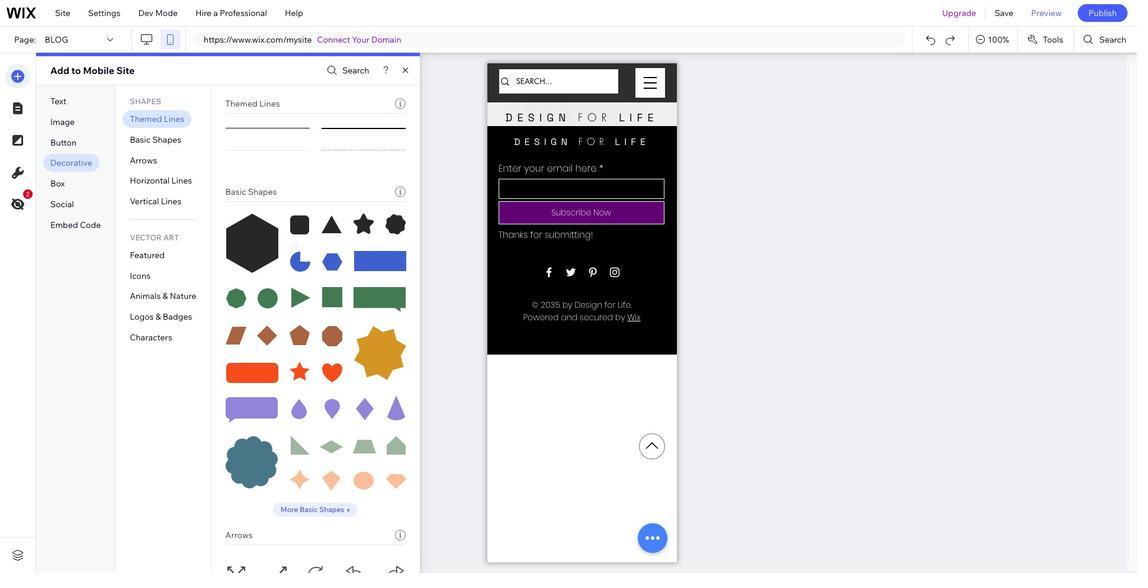 Task type: vqa. For each thing, say whether or not it's contained in the screenshot.
Your
yes



Task type: locate. For each thing, give the bounding box(es) containing it.
search
[[1100, 34, 1127, 45], [342, 65, 369, 76]]

0 vertical spatial basic shapes
[[130, 134, 181, 145]]

0 vertical spatial themed lines
[[225, 98, 280, 109]]

1 vertical spatial &
[[156, 312, 161, 322]]

0 horizontal spatial search button
[[324, 62, 369, 79]]

characters
[[130, 332, 172, 343]]

search button down connect
[[324, 62, 369, 79]]

horizontal
[[130, 176, 170, 186]]

1 vertical spatial themed lines
[[130, 114, 184, 124]]

mode
[[155, 8, 178, 18]]

1 horizontal spatial search
[[1100, 34, 1127, 45]]

0 horizontal spatial basic
[[130, 134, 151, 145]]

0 horizontal spatial site
[[55, 8, 70, 18]]

1 horizontal spatial themed
[[225, 98, 258, 109]]

vector
[[130, 233, 162, 242]]

a
[[213, 8, 218, 18]]

1 vertical spatial themed
[[130, 114, 162, 124]]

0 vertical spatial basic
[[130, 134, 151, 145]]

0 vertical spatial site
[[55, 8, 70, 18]]

professional
[[220, 8, 267, 18]]

1 horizontal spatial basic shapes
[[225, 187, 277, 197]]

0 horizontal spatial themed lines
[[130, 114, 184, 124]]

connect
[[317, 34, 350, 45]]

& right logos
[[156, 312, 161, 322]]

vertical
[[130, 196, 159, 207]]

0 vertical spatial &
[[163, 291, 168, 302]]

1 vertical spatial basic shapes
[[225, 187, 277, 197]]

0 vertical spatial search button
[[1075, 27, 1137, 53]]

themed lines
[[225, 98, 280, 109], [130, 114, 184, 124]]

site up blog
[[55, 8, 70, 18]]

tools
[[1043, 34, 1063, 45]]

& for badges
[[156, 312, 161, 322]]

1 horizontal spatial &
[[163, 291, 168, 302]]

& left nature
[[163, 291, 168, 302]]

publish
[[1089, 8, 1117, 18]]

horizontal lines
[[130, 176, 192, 186]]

lines
[[259, 98, 280, 109], [164, 114, 184, 124], [171, 176, 192, 186], [161, 196, 181, 207]]

2
[[26, 191, 30, 198]]

embed
[[50, 220, 78, 230]]

search down publish button
[[1100, 34, 1127, 45]]

https://www.wix.com/mysite connect your domain
[[204, 34, 401, 45]]

1 vertical spatial site
[[116, 65, 135, 76]]

to
[[71, 65, 81, 76]]

arrows
[[130, 155, 157, 166], [225, 530, 253, 541]]

1 vertical spatial search
[[342, 65, 369, 76]]

0 vertical spatial themed
[[225, 98, 258, 109]]

nature
[[170, 291, 196, 302]]

0 vertical spatial arrows
[[130, 155, 157, 166]]

basic shapes
[[130, 134, 181, 145], [225, 187, 277, 197]]

2 button
[[5, 190, 33, 217]]

more basic shapes button
[[273, 503, 358, 517]]

button
[[50, 137, 77, 148]]

0 horizontal spatial basic shapes
[[130, 134, 181, 145]]

1 vertical spatial basic
[[225, 187, 246, 197]]

shapes
[[130, 97, 161, 106], [152, 134, 181, 145], [248, 187, 277, 197], [319, 505, 344, 514]]

animals & nature
[[130, 291, 196, 302]]

your
[[352, 34, 370, 45]]

dev
[[138, 8, 153, 18]]

0 horizontal spatial themed
[[130, 114, 162, 124]]

image
[[50, 117, 75, 127]]

upgrade
[[942, 8, 976, 18]]

hire a professional
[[196, 8, 267, 18]]

site right mobile
[[116, 65, 135, 76]]

1 horizontal spatial themed lines
[[225, 98, 280, 109]]

0 horizontal spatial &
[[156, 312, 161, 322]]

1 horizontal spatial basic
[[225, 187, 246, 197]]

preview
[[1031, 8, 1062, 18]]

search button down publish button
[[1075, 27, 1137, 53]]

blog
[[45, 34, 68, 45]]

themed
[[225, 98, 258, 109], [130, 114, 162, 124]]

2 vertical spatial basic
[[300, 505, 318, 514]]

basic
[[130, 134, 151, 145], [225, 187, 246, 197], [300, 505, 318, 514]]

decorative
[[50, 158, 92, 168]]

search down the your
[[342, 65, 369, 76]]

embed code
[[50, 220, 101, 230]]

0 horizontal spatial search
[[342, 65, 369, 76]]

0 horizontal spatial arrows
[[130, 155, 157, 166]]

settings
[[88, 8, 120, 18]]

more
[[281, 505, 298, 514]]

preview button
[[1023, 0, 1071, 26]]

2 horizontal spatial basic
[[300, 505, 318, 514]]

site
[[55, 8, 70, 18], [116, 65, 135, 76]]

&
[[163, 291, 168, 302], [156, 312, 161, 322]]

search button
[[1075, 27, 1137, 53], [324, 62, 369, 79]]

1 horizontal spatial arrows
[[225, 530, 253, 541]]



Task type: describe. For each thing, give the bounding box(es) containing it.
badges
[[163, 312, 192, 322]]

shapes inside more basic shapes button
[[319, 505, 344, 514]]

mobile
[[83, 65, 114, 76]]

logos
[[130, 312, 154, 322]]

save
[[995, 8, 1014, 18]]

code
[[80, 220, 101, 230]]

save button
[[986, 0, 1023, 26]]

vector art
[[130, 233, 179, 242]]

icons
[[130, 270, 151, 281]]

1 horizontal spatial site
[[116, 65, 135, 76]]

logos & badges
[[130, 312, 192, 322]]

https://www.wix.com/mysite
[[204, 34, 312, 45]]

publish button
[[1078, 4, 1128, 22]]

animals
[[130, 291, 161, 302]]

help
[[285, 8, 303, 18]]

0 vertical spatial search
[[1100, 34, 1127, 45]]

dev mode
[[138, 8, 178, 18]]

100% button
[[969, 27, 1017, 53]]

text
[[50, 96, 66, 107]]

add
[[50, 65, 69, 76]]

featured
[[130, 250, 165, 261]]

1 vertical spatial arrows
[[225, 530, 253, 541]]

vertical lines
[[130, 196, 181, 207]]

1 horizontal spatial search button
[[1075, 27, 1137, 53]]

& for nature
[[163, 291, 168, 302]]

basic inside more basic shapes button
[[300, 505, 318, 514]]

tools button
[[1018, 27, 1074, 53]]

more basic shapes
[[281, 505, 344, 514]]

1 vertical spatial search button
[[324, 62, 369, 79]]

add to mobile site
[[50, 65, 135, 76]]

domain
[[371, 34, 401, 45]]

hire
[[196, 8, 212, 18]]

100%
[[988, 34, 1009, 45]]

art
[[163, 233, 179, 242]]

social
[[50, 199, 74, 210]]

box
[[50, 178, 65, 189]]



